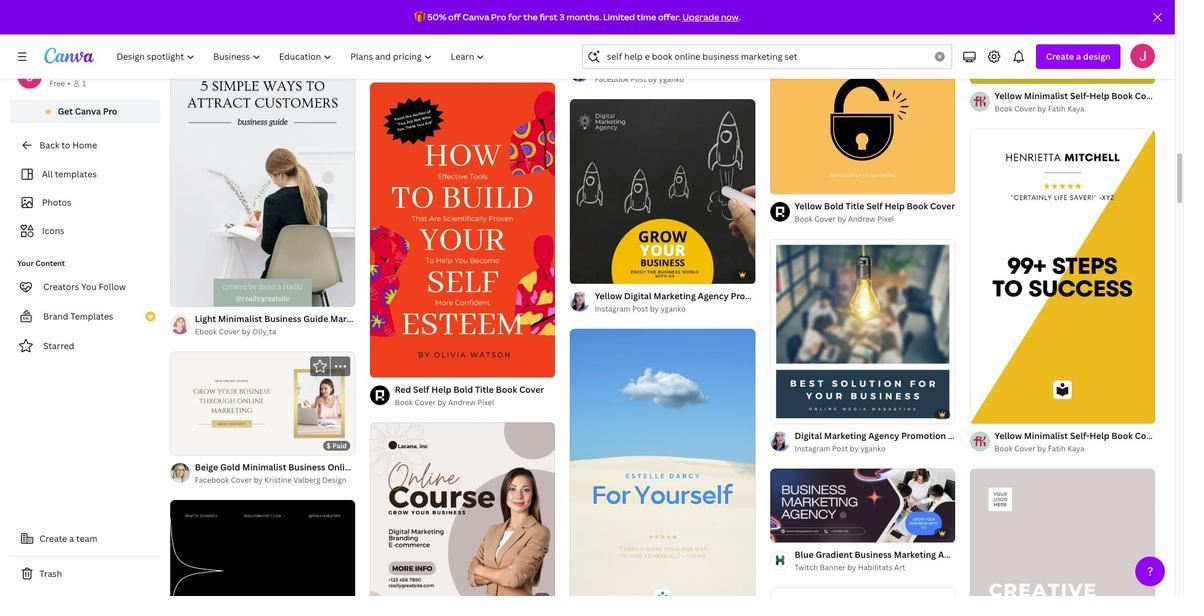 Task type: describe. For each thing, give the bounding box(es) containing it.
2 vertical spatial book cover by fatih kaya link
[[995, 444, 1155, 456]]

habilitats
[[858, 563, 892, 573]]

facebook post by yganko link
[[595, 73, 755, 86]]

all templates
[[42, 168, 97, 180]]

create for create a design
[[1046, 51, 1074, 62]]

the
[[523, 11, 538, 23]]

promotion inside yellow digital marketing agency promotion instagram post instagram post by yganko
[[731, 290, 775, 302]]

first
[[540, 11, 558, 23]]

trash
[[39, 569, 62, 580]]

james peterson image
[[1130, 44, 1155, 68]]

yellow  bold title self help book cover link
[[795, 200, 955, 213]]

by inside yellow digital marketing agency promotion instagram post instagram post by yganko
[[650, 304, 659, 315]]

blue modern self-help book cover image
[[570, 329, 755, 597]]

canva inside button
[[75, 105, 101, 117]]

$
[[327, 442, 331, 451]]

pixel for help
[[877, 214, 894, 224]]

icons
[[42, 225, 64, 237]]

1 yellow minimalist self-help book cover image from the top
[[970, 0, 1155, 84]]

light minimalist business guide marketing e-book cover ebook cover by olly_ta
[[195, 313, 431, 337]]

create a team button
[[10, 527, 160, 552]]

off
[[448, 11, 461, 23]]

business for light
[[264, 313, 301, 325]]

create for create a team
[[39, 533, 67, 545]]

blue geometric pattern self-help book cover book cover by fatih kaya
[[395, 44, 585, 68]]

creators
[[43, 281, 79, 293]]

all
[[42, 168, 53, 180]]

1 yellow minimalist self-help book cover book cover by fatih kaya from the top
[[995, 90, 1160, 114]]

twitch
[[795, 563, 818, 573]]

months.
[[567, 11, 601, 23]]

yganko for digital marketing agency promotion facebook post
[[659, 74, 684, 84]]

blue geometric pattern self-help book cover image
[[370, 0, 555, 38]]

digital marketing agency promotion facebook post facebook post by yganko
[[595, 60, 809, 84]]

all templates link
[[17, 163, 153, 186]]

kristine
[[264, 476, 292, 486]]

get canva pro button
[[10, 100, 160, 123]]

time
[[637, 11, 656, 23]]

now
[[721, 11, 739, 23]]

twitch banner by habilitats art link
[[795, 562, 955, 575]]

paid
[[332, 442, 347, 451]]

1 horizontal spatial pro
[[491, 11, 506, 23]]

brand templates link
[[10, 305, 160, 329]]

offer.
[[658, 11, 681, 23]]

1 horizontal spatial banner
[[1003, 549, 1033, 561]]

free •
[[49, 78, 70, 89]]

blue for blue geometric pattern self-help book cover
[[395, 44, 414, 55]]

bold inside red self help bold title book cover book cover by andrew pixel
[[453, 384, 473, 396]]

beige gold minimalist business online marketing course facebook cover facebook cover by kristine valberg design
[[195, 462, 501, 486]]

marketing inside digital marketing agency promotion instagram post instagram post by yganko
[[824, 430, 866, 442]]

50%
[[427, 11, 446, 23]]

self inside red self help bold title book cover book cover by andrew pixel
[[413, 384, 429, 396]]

digital marketing agency promotion instagram post link
[[795, 430, 1011, 443]]

soft pink modern e-book a4 document image
[[970, 470, 1155, 597]]

light minimalist business guide marketing e-book cover link
[[195, 313, 431, 326]]

design
[[1083, 51, 1111, 62]]

instagram post by yganko link for marketing
[[595, 303, 755, 316]]

starred
[[43, 340, 74, 352]]

templates
[[55, 168, 97, 180]]

follow
[[99, 281, 126, 293]]

instagram post by yganko link for agency
[[795, 443, 955, 456]]

gradient
[[816, 549, 853, 561]]

creators you follow link
[[10, 275, 160, 300]]

creators you follow
[[43, 281, 126, 293]]

e-
[[375, 313, 383, 325]]

2 yellow minimalist self-help book cover book cover by fatih kaya from the top
[[995, 431, 1160, 455]]

.
[[739, 11, 741, 23]]

digital for digital marketing agency promotion facebook post
[[595, 60, 622, 72]]

•
[[67, 78, 70, 89]]

back to home
[[39, 139, 97, 151]]

business inside beige gold minimalist business online marketing course facebook cover facebook cover by kristine valberg design
[[288, 462, 326, 474]]

home
[[72, 139, 97, 151]]

you
[[81, 281, 97, 293]]

ebook cover by olly_ta link
[[195, 326, 355, 339]]

trash link
[[10, 562, 160, 587]]

digital marketing agency promotion facebook post link
[[595, 60, 809, 73]]

kaya inside blue geometric pattern self-help book cover book cover by fatih kaya
[[468, 57, 485, 68]]

agency inside yellow digital marketing agency promotion instagram post instagram post by yganko
[[698, 290, 729, 302]]

personal
[[49, 65, 86, 76]]

yellow  bold title self help book cover image
[[770, 0, 955, 194]]

content
[[36, 258, 65, 269]]

brown modern business online course facebook post image
[[370, 423, 555, 597]]

brand
[[43, 311, 68, 323]]

by inside blue gradient business marketing agency twitter banner twitch banner by habilitats art
[[847, 563, 856, 573]]

yellow inside yellow  bold title self help book cover book cover by andrew pixel
[[795, 200, 822, 212]]

digital for digital marketing agency promotion instagram post
[[795, 430, 822, 442]]

kaya for first yellow minimalist self-help book cover link from the bottom
[[1067, 444, 1084, 455]]

create a design
[[1046, 51, 1111, 62]]

get
[[58, 105, 73, 117]]

back to home link
[[10, 133, 160, 158]]

1
[[82, 78, 86, 89]]

1 vertical spatial self-
[[1070, 90, 1090, 102]]

upgrade
[[683, 11, 719, 23]]

2 yellow minimalist self-help book cover image from the top
[[970, 129, 1155, 425]]

red self help bold title book cover link
[[395, 383, 544, 397]]

yellow inside yellow digital marketing agency promotion instagram post instagram post by yganko
[[595, 290, 622, 302]]

blue for blue gradient business marketing agency twitter banner
[[795, 549, 814, 561]]

title inside yellow  bold title self help book cover book cover by andrew pixel
[[846, 200, 864, 212]]

photos
[[42, 197, 71, 208]]

andrew for self
[[848, 214, 875, 224]]

free
[[49, 78, 65, 89]]

by inside digital marketing agency promotion facebook post facebook post by yganko
[[648, 74, 657, 84]]

orange minimalist self-help book cover image
[[770, 588, 955, 597]]

marketing inside light minimalist business guide marketing e-book cover ebook cover by olly_ta
[[330, 313, 373, 325]]

icons link
[[17, 220, 153, 243]]

ebook
[[195, 327, 217, 337]]

fatih for second yellow minimalist self-help book cover link from the bottom
[[1048, 104, 1066, 114]]

yganko for digital marketing agency promotion instagram post
[[861, 444, 886, 454]]

get canva pro
[[58, 105, 117, 117]]

geometric
[[416, 44, 460, 55]]

brand templates
[[43, 311, 113, 323]]

book cover by fatih kaya link for blue geometric pattern self-help book cover image
[[395, 57, 555, 69]]

business for blue
[[855, 549, 892, 561]]

beige gold minimalist business online marketing course facebook cover link
[[195, 461, 501, 475]]

book cover by fatih kaya link for first the yellow minimalist self-help book cover image from the top of the page
[[995, 103, 1155, 116]]

starred link
[[10, 334, 160, 359]]

🎁
[[414, 11, 426, 23]]

team
[[76, 533, 97, 545]]

help inside red self help bold title book cover book cover by andrew pixel
[[431, 384, 451, 396]]

upgrade now button
[[683, 11, 739, 23]]

1 yellow minimalist self-help book cover link from the top
[[995, 90, 1160, 103]]

blue gradient business marketing agency twitter banner twitch banner by habilitats art
[[795, 549, 1033, 573]]

facebook cover by kristine valberg design link
[[195, 475, 355, 487]]



Task type: vqa. For each thing, say whether or not it's contained in the screenshot.
the right Our
no



Task type: locate. For each thing, give the bounding box(es) containing it.
digital inside yellow digital marketing agency promotion instagram post instagram post by yganko
[[624, 290, 652, 302]]

1 vertical spatial canva
[[75, 105, 101, 117]]

0 horizontal spatial title
[[475, 384, 494, 396]]

0 horizontal spatial pixel
[[477, 398, 494, 408]]

digital inside digital marketing agency promotion facebook post facebook post by yganko
[[595, 60, 622, 72]]

create inside create a team button
[[39, 533, 67, 545]]

business up valberg
[[288, 462, 326, 474]]

1 vertical spatial yellow minimalist self-help book cover book cover by fatih kaya
[[995, 431, 1160, 455]]

0 horizontal spatial andrew
[[448, 398, 476, 408]]

marketing inside yellow digital marketing agency promotion instagram post instagram post by yganko
[[654, 290, 696, 302]]

digital
[[595, 60, 622, 72], [624, 290, 652, 302], [795, 430, 822, 442]]

yellow  bold title self help book cover book cover by andrew pixel
[[795, 200, 955, 224]]

marketing inside digital marketing agency promotion facebook post facebook post by yganko
[[624, 60, 666, 72]]

1 vertical spatial create
[[39, 533, 67, 545]]

book cover by fatih kaya link
[[395, 57, 555, 69], [995, 103, 1155, 116], [995, 444, 1155, 456]]

2 vertical spatial fatih
[[1048, 444, 1066, 455]]

0 horizontal spatial blue
[[395, 44, 414, 55]]

yellow
[[995, 90, 1022, 102], [795, 200, 822, 212], [595, 290, 622, 302], [995, 431, 1022, 442]]

yellow minimalist self-help book cover link
[[995, 90, 1160, 103], [995, 430, 1160, 444]]

2 vertical spatial yganko
[[861, 444, 886, 454]]

create
[[1046, 51, 1074, 62], [39, 533, 67, 545]]

2 vertical spatial self-
[[1070, 431, 1090, 442]]

yellow minimalist self-help book cover image
[[970, 0, 1155, 84], [970, 129, 1155, 425]]

agency inside digital marketing agency promotion facebook post facebook post by yganko
[[668, 60, 699, 72]]

promotion inside digital marketing agency promotion facebook post facebook post by yganko
[[701, 60, 746, 72]]

2 horizontal spatial digital
[[795, 430, 822, 442]]

None search field
[[582, 44, 952, 69]]

0 vertical spatial instagram post by yganko link
[[595, 303, 755, 316]]

🎁 50% off canva pro for the first 3 months. limited time offer. upgrade now .
[[414, 11, 741, 23]]

book cover by andrew pixel link for bold
[[395, 397, 544, 409]]

a inside the create a design dropdown button
[[1076, 51, 1081, 62]]

title
[[846, 200, 864, 212], [475, 384, 494, 396]]

0 horizontal spatial banner
[[820, 563, 846, 573]]

0 vertical spatial self-
[[496, 44, 515, 55]]

fatih
[[448, 57, 466, 68], [1048, 104, 1066, 114], [1048, 444, 1066, 455]]

olly_ta
[[252, 327, 276, 337]]

yganko down "digital marketing agency promotion facebook post" link
[[659, 74, 684, 84]]

pro inside button
[[103, 105, 117, 117]]

3
[[560, 11, 565, 23]]

1 vertical spatial pixel
[[477, 398, 494, 408]]

templates
[[70, 311, 113, 323]]

by inside light minimalist business guide marketing e-book cover ebook cover by olly_ta
[[242, 327, 251, 337]]

marketing inside blue gradient business marketing agency twitter banner twitch banner by habilitats art
[[894, 549, 936, 561]]

digital marketing agency promotion facebook post image
[[570, 0, 755, 54]]

andrew inside yellow  bold title self help book cover book cover by andrew pixel
[[848, 214, 875, 224]]

2 vertical spatial kaya
[[1067, 444, 1084, 455]]

top level navigation element
[[109, 44, 495, 69]]

by inside digital marketing agency promotion instagram post instagram post by yganko
[[850, 444, 859, 454]]

$ paid
[[327, 442, 347, 451]]

0 vertical spatial yganko
[[659, 74, 684, 84]]

agency inside blue gradient business marketing agency twitter banner twitch banner by habilitats art
[[938, 549, 969, 561]]

pixel inside yellow  bold title self help book cover book cover by andrew pixel
[[877, 214, 894, 224]]

pixel down yellow  bold title self help book cover link
[[877, 214, 894, 224]]

business up habilitats
[[855, 549, 892, 561]]

1 vertical spatial yellow minimalist self-help book cover image
[[970, 129, 1155, 425]]

instagram post by yganko link
[[595, 303, 755, 316], [795, 443, 955, 456]]

promotion for digital marketing agency promotion instagram post
[[901, 430, 946, 442]]

0 vertical spatial yellow minimalist self-help book cover book cover by fatih kaya
[[995, 90, 1160, 114]]

fatih for first yellow minimalist self-help book cover link from the bottom
[[1048, 444, 1066, 455]]

andrew down yellow  bold title self help book cover link
[[848, 214, 875, 224]]

design
[[322, 476, 346, 486]]

1 vertical spatial business
[[288, 462, 326, 474]]

1 horizontal spatial digital
[[624, 290, 652, 302]]

self
[[866, 200, 883, 212], [413, 384, 429, 396]]

0 vertical spatial banner
[[1003, 549, 1033, 561]]

red
[[395, 384, 411, 396]]

0 vertical spatial book cover by andrew pixel link
[[795, 213, 955, 225]]

yganko inside yellow digital marketing agency promotion instagram post instagram post by yganko
[[661, 304, 686, 315]]

business inside light minimalist business guide marketing e-book cover ebook cover by olly_ta
[[264, 313, 301, 325]]

blue up twitch
[[795, 549, 814, 561]]

0 horizontal spatial digital
[[595, 60, 622, 72]]

digital marketing agency promotion instagram post image
[[770, 239, 955, 424]]

a for team
[[69, 533, 74, 545]]

Search search field
[[607, 45, 928, 68]]

blue gradient business marketing agency twitter banner image
[[770, 469, 955, 543]]

a left team
[[69, 533, 74, 545]]

0 horizontal spatial pro
[[103, 105, 117, 117]]

banner
[[1003, 549, 1033, 561], [820, 563, 846, 573]]

1 vertical spatial kaya
[[1067, 104, 1084, 114]]

red self help bold title book cover book cover by andrew pixel
[[395, 384, 544, 408]]

book cover by andrew pixel link for self
[[795, 213, 955, 225]]

0 horizontal spatial instagram post by yganko link
[[595, 303, 755, 316]]

1 vertical spatial promotion
[[731, 290, 775, 302]]

blue gradient business marketing agency twitter banner link
[[795, 549, 1033, 562]]

yellow digital marketing agency promotion instagram post image
[[570, 99, 755, 284]]

a for design
[[1076, 51, 1081, 62]]

1 vertical spatial yellow minimalist self-help book cover link
[[995, 430, 1160, 444]]

help inside blue geometric pattern self-help book cover book cover by fatih kaya
[[515, 44, 535, 55]]

1 vertical spatial banner
[[820, 563, 846, 573]]

yellow digital marketing agency promotion instagram post link
[[595, 290, 840, 303]]

help inside yellow  bold title self help book cover book cover by andrew pixel
[[885, 200, 905, 212]]

guide
[[303, 313, 328, 325]]

your
[[17, 258, 34, 269]]

0 vertical spatial kaya
[[468, 57, 485, 68]]

0 vertical spatial bold
[[824, 200, 844, 212]]

0 vertical spatial pro
[[491, 11, 506, 23]]

blue left geometric
[[395, 44, 414, 55]]

1 vertical spatial digital
[[624, 290, 652, 302]]

gold
[[220, 462, 240, 474]]

business
[[264, 313, 301, 325], [288, 462, 326, 474], [855, 549, 892, 561]]

photos link
[[17, 191, 153, 215]]

kaya
[[468, 57, 485, 68], [1067, 104, 1084, 114], [1067, 444, 1084, 455]]

a inside create a team button
[[69, 533, 74, 545]]

yganko inside digital marketing agency promotion instagram post instagram post by yganko
[[861, 444, 886, 454]]

0 vertical spatial pixel
[[877, 214, 894, 224]]

beige gold minimalist business online marketing course facebook cover image
[[170, 352, 355, 456]]

create left design
[[1046, 51, 1074, 62]]

canva
[[463, 11, 489, 23], [75, 105, 101, 117]]

minimal modern online business ebook image
[[170, 501, 355, 597]]

1 vertical spatial self
[[413, 384, 429, 396]]

by
[[438, 57, 446, 68], [648, 74, 657, 84], [1037, 104, 1046, 114], [837, 214, 846, 224], [650, 304, 659, 315], [242, 327, 251, 337], [438, 398, 446, 408], [850, 444, 859, 454], [1037, 444, 1046, 455], [254, 476, 263, 486], [847, 563, 856, 573]]

cover
[[561, 44, 585, 55], [415, 57, 436, 68], [1135, 90, 1160, 102], [1014, 104, 1036, 114], [930, 200, 955, 212], [814, 214, 836, 224], [406, 313, 431, 325], [219, 327, 240, 337], [519, 384, 544, 396], [415, 398, 436, 408], [1135, 431, 1160, 442], [1014, 444, 1036, 455], [476, 462, 501, 474], [231, 476, 252, 486]]

0 horizontal spatial bold
[[453, 384, 473, 396]]

bold
[[824, 200, 844, 212], [453, 384, 473, 396]]

1 horizontal spatial create
[[1046, 51, 1074, 62]]

0 vertical spatial promotion
[[701, 60, 746, 72]]

0 horizontal spatial canva
[[75, 105, 101, 117]]

1 vertical spatial blue
[[795, 549, 814, 561]]

1 horizontal spatial instagram post by yganko link
[[795, 443, 955, 456]]

by inside yellow  bold title self help book cover book cover by andrew pixel
[[837, 214, 846, 224]]

2 vertical spatial business
[[855, 549, 892, 561]]

bold inside yellow  bold title self help book cover book cover by andrew pixel
[[824, 200, 844, 212]]

agency inside digital marketing agency promotion instagram post instagram post by yganko
[[868, 430, 899, 442]]

marketing inside beige gold minimalist business online marketing course facebook cover facebook cover by kristine valberg design
[[357, 462, 400, 474]]

1 vertical spatial book cover by fatih kaya link
[[995, 103, 1155, 116]]

canva right get
[[75, 105, 101, 117]]

1 vertical spatial fatih
[[1048, 104, 1066, 114]]

digital marketing agency promotion instagram post instagram post by yganko
[[795, 430, 1011, 454]]

kaya for second yellow minimalist self-help book cover link from the bottom
[[1067, 104, 1084, 114]]

1 vertical spatial instagram post by yganko link
[[795, 443, 955, 456]]

digital inside digital marketing agency promotion instagram post instagram post by yganko
[[795, 430, 822, 442]]

fatih inside blue geometric pattern self-help book cover book cover by fatih kaya
[[448, 57, 466, 68]]

marketing
[[624, 60, 666, 72], [654, 290, 696, 302], [330, 313, 373, 325], [824, 430, 866, 442], [357, 462, 400, 474], [894, 549, 936, 561]]

blue inside blue geometric pattern self-help book cover book cover by fatih kaya
[[395, 44, 414, 55]]

1 horizontal spatial self
[[866, 200, 883, 212]]

minimalist inside light minimalist business guide marketing e-book cover ebook cover by olly_ta
[[218, 313, 262, 325]]

0 vertical spatial book cover by fatih kaya link
[[395, 57, 555, 69]]

yganko down digital marketing agency promotion instagram post link
[[861, 444, 886, 454]]

0 vertical spatial create
[[1046, 51, 1074, 62]]

self-
[[496, 44, 515, 55], [1070, 90, 1090, 102], [1070, 431, 1090, 442]]

canva right off
[[463, 11, 489, 23]]

online
[[328, 462, 355, 474]]

1 horizontal spatial canva
[[463, 11, 489, 23]]

a left design
[[1076, 51, 1081, 62]]

1 horizontal spatial blue
[[795, 549, 814, 561]]

self- inside blue geometric pattern self-help book cover book cover by fatih kaya
[[496, 44, 515, 55]]

0 horizontal spatial self
[[413, 384, 429, 396]]

pro up back to home link
[[103, 105, 117, 117]]

0 vertical spatial canva
[[463, 11, 489, 23]]

minimalist inside beige gold minimalist business online marketing course facebook cover facebook cover by kristine valberg design
[[242, 462, 286, 474]]

pixel
[[877, 214, 894, 224], [477, 398, 494, 408]]

yganko inside digital marketing agency promotion facebook post facebook post by yganko
[[659, 74, 684, 84]]

course
[[402, 462, 431, 474]]

banner right twitter on the bottom
[[1003, 549, 1033, 561]]

create a team
[[39, 533, 97, 545]]

2 vertical spatial promotion
[[901, 430, 946, 442]]

art
[[894, 563, 905, 573]]

andrew down red self help bold title book cover link
[[448, 398, 476, 408]]

light
[[195, 313, 216, 325]]

pro left for
[[491, 11, 506, 23]]

1 vertical spatial yganko
[[661, 304, 686, 315]]

book
[[537, 44, 559, 55], [395, 57, 413, 68], [1112, 90, 1133, 102], [995, 104, 1013, 114], [907, 200, 928, 212], [795, 214, 813, 224], [383, 313, 404, 325], [496, 384, 517, 396], [395, 398, 413, 408], [1112, 431, 1133, 442], [995, 444, 1013, 455]]

promotion inside digital marketing agency promotion instagram post instagram post by yganko
[[901, 430, 946, 442]]

banner down the gradient
[[820, 563, 846, 573]]

0 vertical spatial blue
[[395, 44, 414, 55]]

light minimalist business guide marketing e-book cover image
[[170, 18, 355, 307]]

twitter
[[971, 549, 1001, 561]]

1 vertical spatial title
[[475, 384, 494, 396]]

a
[[1076, 51, 1081, 62], [69, 533, 74, 545]]

beige
[[195, 462, 218, 474]]

1 vertical spatial pro
[[103, 105, 117, 117]]

book cover by andrew pixel link
[[795, 213, 955, 225], [395, 397, 544, 409]]

1 horizontal spatial pixel
[[877, 214, 894, 224]]

0 horizontal spatial create
[[39, 533, 67, 545]]

0 vertical spatial yellow minimalist self-help book cover link
[[995, 90, 1160, 103]]

your content
[[17, 258, 65, 269]]

create left team
[[39, 533, 67, 545]]

1 horizontal spatial title
[[846, 200, 864, 212]]

by inside beige gold minimalist business online marketing course facebook cover facebook cover by kristine valberg design
[[254, 476, 263, 486]]

0 vertical spatial andrew
[[848, 214, 875, 224]]

1 vertical spatial bold
[[453, 384, 473, 396]]

2 vertical spatial digital
[[795, 430, 822, 442]]

yellow minimalist self-help book cover book cover by fatih kaya
[[995, 90, 1160, 114], [995, 431, 1160, 455]]

create inside the create a design dropdown button
[[1046, 51, 1074, 62]]

instagram
[[777, 290, 820, 302], [595, 304, 630, 315], [948, 430, 990, 442], [795, 444, 830, 454]]

1 horizontal spatial a
[[1076, 51, 1081, 62]]

0 vertical spatial self
[[866, 200, 883, 212]]

andrew for bold
[[448, 398, 476, 408]]

1 vertical spatial andrew
[[448, 398, 476, 408]]

blue inside blue gradient business marketing agency twitter banner twitch banner by habilitats art
[[795, 549, 814, 561]]

2 yellow minimalist self-help book cover link from the top
[[995, 430, 1160, 444]]

andrew inside red self help bold title book cover book cover by andrew pixel
[[448, 398, 476, 408]]

1 vertical spatial a
[[69, 533, 74, 545]]

pixel inside red self help bold title book cover book cover by andrew pixel
[[477, 398, 494, 408]]

pattern
[[462, 44, 494, 55]]

limited
[[603, 11, 635, 23]]

for
[[508, 11, 522, 23]]

create a design button
[[1036, 44, 1121, 69]]

pixel for title
[[477, 398, 494, 408]]

by inside red self help bold title book cover book cover by andrew pixel
[[438, 398, 446, 408]]

by inside blue geometric pattern self-help book cover book cover by fatih kaya
[[438, 57, 446, 68]]

0 horizontal spatial book cover by andrew pixel link
[[395, 397, 544, 409]]

pro
[[491, 11, 506, 23], [103, 105, 117, 117]]

1 horizontal spatial andrew
[[848, 214, 875, 224]]

title inside red self help bold title book cover book cover by andrew pixel
[[475, 384, 494, 396]]

yellow digital marketing agency promotion instagram post instagram post by yganko
[[595, 290, 840, 315]]

to
[[61, 139, 70, 151]]

help
[[515, 44, 535, 55], [1090, 90, 1109, 102], [885, 200, 905, 212], [431, 384, 451, 396], [1090, 431, 1109, 442]]

pixel down red self help bold title book cover link
[[477, 398, 494, 408]]

1 vertical spatial book cover by andrew pixel link
[[395, 397, 544, 409]]

0 horizontal spatial a
[[69, 533, 74, 545]]

back
[[39, 139, 59, 151]]

business inside blue gradient business marketing agency twitter banner twitch banner by habilitats art
[[855, 549, 892, 561]]

self inside yellow  bold title self help book cover book cover by andrew pixel
[[866, 200, 883, 212]]

0 vertical spatial yellow minimalist self-help book cover image
[[970, 0, 1155, 84]]

1 horizontal spatial bold
[[824, 200, 844, 212]]

0 vertical spatial digital
[[595, 60, 622, 72]]

red self help bold title book cover image
[[370, 82, 555, 378]]

promotion for digital marketing agency promotion facebook post
[[701, 60, 746, 72]]

yganko down 'yellow digital marketing agency promotion instagram post' link
[[661, 304, 686, 315]]

1 horizontal spatial book cover by andrew pixel link
[[795, 213, 955, 225]]

business up ebook cover by olly_ta link
[[264, 313, 301, 325]]

book inside light minimalist business guide marketing e-book cover ebook cover by olly_ta
[[383, 313, 404, 325]]

0 vertical spatial title
[[846, 200, 864, 212]]

0 vertical spatial fatih
[[448, 57, 466, 68]]

yganko
[[659, 74, 684, 84], [661, 304, 686, 315], [861, 444, 886, 454]]

0 vertical spatial a
[[1076, 51, 1081, 62]]

valberg
[[293, 476, 320, 486]]

0 vertical spatial business
[[264, 313, 301, 325]]

blue geometric pattern self-help book cover link
[[395, 43, 585, 57]]



